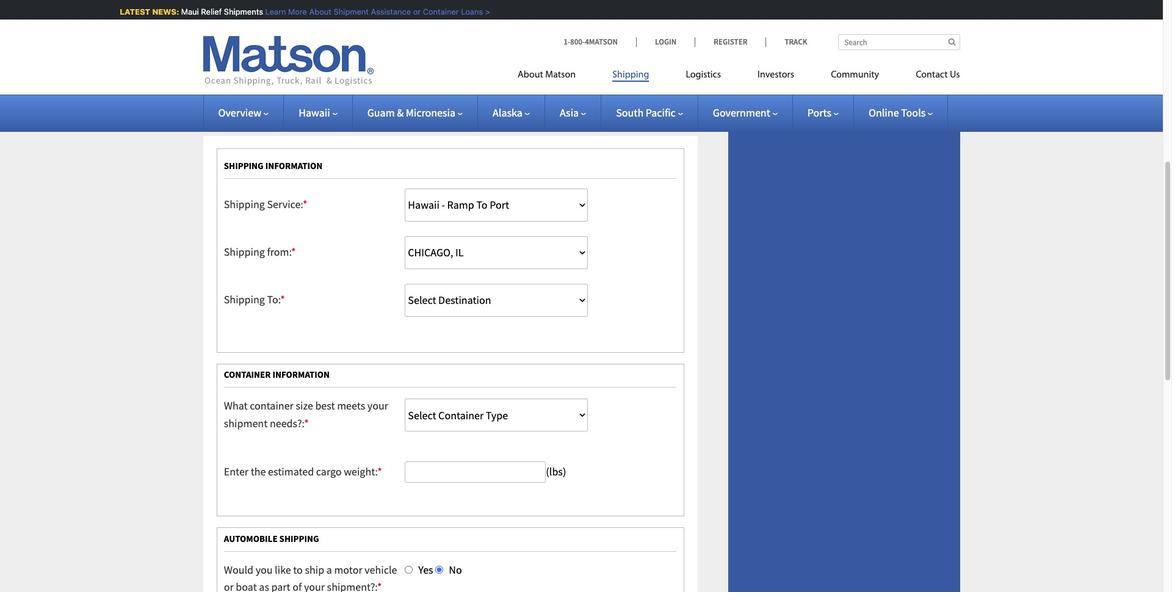 Task type: describe. For each thing, give the bounding box(es) containing it.
below.
[[537, 90, 567, 104]]

like
[[275, 563, 291, 577]]

asia link
[[560, 106, 586, 120]]

search image
[[949, 38, 956, 46]]

container
[[421, 7, 457, 16]]

877-
[[637, 43, 657, 57]]

0 vertical spatial and
[[377, 13, 394, 27]]

1 vertical spatial shipping
[[279, 533, 319, 544]]

please
[[570, 90, 600, 104]]

1- for 877-
[[628, 43, 637, 57]]

use
[[602, 90, 618, 104]]

0 horizontal spatial alaska
[[220, 43, 250, 57]]

login link
[[636, 37, 695, 47]]

logistics
[[686, 70, 721, 80]]

shipment
[[332, 7, 367, 16]]

needs?:
[[270, 417, 304, 431]]

your right identify
[[353, 108, 374, 122]]

easier
[[510, 13, 537, 27]]

drop-
[[203, 108, 228, 122]]

shipping from: *
[[224, 245, 296, 259]]

* down size
[[304, 417, 309, 431]]

register
[[714, 37, 748, 47]]

rate inside to determine the rate of your specific shipment, please follow the format below. please use the convenient drop-downs and click to identify your specific parameters.
[[283, 90, 301, 104]]

determining
[[203, 13, 260, 27]]

or left the container
[[411, 7, 419, 16]]

identify
[[316, 108, 351, 122]]

us
[[950, 70, 960, 80]]

1 vertical spatial guam
[[367, 106, 395, 120]]

1-800-4matson link
[[564, 37, 636, 47]]

information for container information
[[273, 369, 330, 381]]

logistics link
[[668, 64, 740, 89]]

community link
[[813, 64, 898, 89]]

or inside "would you like to ship a motor vehicle or boat as part of your shipment?:"
[[224, 580, 234, 592]]

investors
[[758, 70, 795, 80]]

assistance
[[369, 7, 409, 16]]

latest
[[118, 7, 148, 16]]

1 vertical spatial alaska
[[493, 106, 523, 120]]

what
[[224, 399, 248, 413]]

shipment
[[224, 417, 268, 431]]

ship
[[305, 563, 324, 577]]

been
[[484, 13, 507, 27]]

1-877-678- 7447 link
[[203, 43, 676, 74]]

guam & micronesia
[[367, 106, 456, 120]]

contact us link
[[898, 64, 960, 89]]

contact
[[309, 43, 343, 57]]

government link
[[713, 106, 778, 120]]

best
[[315, 399, 335, 413]]

matson
[[545, 70, 576, 80]]

motor
[[334, 563, 363, 577]]

shipping service: *
[[224, 197, 307, 211]]

for alaska rates please contact our customer support center at alaskacs@matson.com or call
[[203, 43, 628, 57]]

to inside "would you like to ship a motor vehicle or boat as part of your shipment?:"
[[293, 563, 303, 577]]

boat
[[236, 580, 257, 592]]

ports link
[[808, 106, 839, 120]]

>
[[483, 7, 488, 16]]

your inside what container size best meets your shipment needs?:
[[367, 399, 388, 413]]

at
[[479, 43, 488, 57]]

please inside to determine the rate of your specific shipment, please follow the format below. please use the convenient drop-downs and click to identify your specific parameters.
[[424, 90, 454, 104]]

about matson link
[[518, 64, 594, 89]]

login
[[655, 37, 677, 47]]

&
[[397, 106, 404, 120]]

to inside to determine the rate of your specific shipment, please follow the format below. please use the convenient drop-downs and click to identify your specific parameters.
[[304, 108, 314, 122]]

overview
[[218, 106, 261, 120]]

weight:
[[344, 465, 377, 479]]

support
[[409, 43, 445, 57]]

7447
[[203, 60, 225, 74]]

to/from
[[305, 13, 341, 27]]

shipping link
[[594, 64, 668, 89]]

or left call
[[598, 43, 608, 57]]

container information
[[224, 369, 330, 381]]

0 horizontal spatial shipping
[[224, 160, 264, 171]]

shipments
[[222, 7, 261, 16]]

0 vertical spatial specific
[[338, 90, 373, 104]]

0 horizontal spatial hawaii
[[299, 106, 330, 120]]

* for shipping from: *
[[291, 245, 296, 259]]

tracking link
[[753, 24, 792, 38]]

maui
[[179, 7, 197, 16]]

information for shipping information
[[265, 160, 323, 171]]

0 vertical spatial guam
[[408, 13, 436, 27]]

container
[[250, 399, 294, 413]]

pacific
[[646, 106, 676, 120]]

what container size best meets your shipment needs?:
[[224, 399, 388, 431]]

government
[[713, 106, 770, 120]]

loans
[[459, 7, 481, 16]]

ports
[[808, 106, 832, 120]]

alaska link
[[493, 106, 530, 120]]

800-
[[570, 37, 585, 47]]

never
[[456, 13, 482, 27]]

about inside "link"
[[518, 70, 543, 80]]

cargo
[[316, 465, 342, 479]]

guam & micronesia link
[[367, 106, 463, 120]]

Search search field
[[838, 34, 960, 50]]

automobile
[[224, 533, 278, 544]]

enter the estimated cargo weight: *
[[224, 465, 382, 479]]

you
[[256, 563, 273, 577]]



Task type: vqa. For each thing, say whether or not it's contained in the screenshot.
Service
no



Task type: locate. For each thing, give the bounding box(es) containing it.
* for shipping to: *
[[280, 293, 285, 307]]

blue matson logo with ocean, shipping, truck, rail and logistics written beneath it. image
[[203, 36, 374, 86]]

* down from:
[[280, 293, 285, 307]]

0 horizontal spatial guam
[[367, 106, 395, 120]]

2 vertical spatial to
[[293, 563, 303, 577]]

track link
[[766, 37, 808, 47]]

1 vertical spatial to
[[304, 108, 314, 122]]

asia
[[560, 106, 579, 120]]

1- for 800-
[[564, 37, 570, 47]]

shipping to: *
[[224, 293, 285, 307]]

online tools
[[869, 106, 926, 120]]

of inside to determine the rate of your specific shipment, please follow the format below. please use the convenient drop-downs and click to identify your specific parameters.
[[304, 90, 313, 104]]

1 vertical spatial of
[[293, 580, 302, 592]]

0 vertical spatial rate
[[285, 13, 303, 27]]

rates
[[252, 43, 275, 57]]

1 vertical spatial specific
[[376, 108, 411, 122]]

1- down the calculate!
[[564, 37, 570, 47]]

learn
[[263, 7, 284, 16]]

enter
[[224, 465, 249, 479]]

1- inside the 1-877-678- 7447
[[628, 43, 637, 57]]

call
[[610, 43, 626, 57]]

would you like to ship a motor vehicle or boat as part of your shipment?:
[[224, 563, 397, 592]]

to right like
[[293, 563, 303, 577]]

guam left '&'
[[367, 106, 395, 120]]

of right the part
[[293, 580, 302, 592]]

determining your rate to/from hawaii and or guam has never been easier to calculate!
[[203, 13, 596, 27]]

shipping left the service:
[[224, 197, 265, 211]]

part
[[271, 580, 290, 592]]

0 horizontal spatial specific
[[338, 90, 373, 104]]

micronesia
[[406, 106, 456, 120]]

register link
[[695, 37, 766, 47]]

1 vertical spatial rate
[[283, 90, 301, 104]]

format
[[504, 90, 535, 104]]

shipping for shipping from: *
[[224, 245, 265, 259]]

1 horizontal spatial and
[[377, 13, 394, 27]]

your right meets
[[367, 399, 388, 413]]

(lbs)
[[546, 465, 566, 479]]

0 vertical spatial shipping
[[224, 160, 264, 171]]

shipping up shipping service: *
[[224, 160, 264, 171]]

the right enter
[[251, 465, 266, 479]]

0 vertical spatial please
[[277, 43, 307, 57]]

1 vertical spatial and
[[261, 108, 279, 122]]

* for shipping service: *
[[303, 197, 307, 211]]

south
[[616, 106, 644, 120]]

shipping for shipping
[[613, 70, 649, 80]]

hawaii up our
[[343, 13, 374, 27]]

1-800-4matson
[[564, 37, 618, 47]]

0 horizontal spatial about
[[307, 7, 330, 16]]

* right the cargo
[[377, 465, 382, 479]]

0 vertical spatial alaska
[[220, 43, 250, 57]]

of inside "would you like to ship a motor vehicle or boat as part of your shipment?:"
[[293, 580, 302, 592]]

and left click
[[261, 108, 279, 122]]

1-
[[564, 37, 570, 47], [628, 43, 637, 57]]

yes
[[419, 563, 436, 577]]

1 horizontal spatial alaska
[[493, 106, 523, 120]]

0 horizontal spatial of
[[293, 580, 302, 592]]

about up format
[[518, 70, 543, 80]]

meets
[[337, 399, 365, 413]]

rate
[[285, 13, 303, 27], [283, 90, 301, 104]]

follow
[[456, 90, 484, 104]]

about matson
[[518, 70, 576, 80]]

please
[[277, 43, 307, 57], [424, 90, 454, 104]]

would
[[224, 563, 253, 577]]

please right "rates"
[[277, 43, 307, 57]]

1 horizontal spatial please
[[424, 90, 454, 104]]

news
[[753, 47, 778, 61]]

overview link
[[218, 106, 269, 120]]

click
[[281, 108, 302, 122]]

or left boat
[[224, 580, 234, 592]]

678-
[[657, 43, 676, 57]]

your up hawaii link
[[315, 90, 336, 104]]

1 horizontal spatial 1-
[[628, 43, 637, 57]]

determine
[[216, 90, 264, 104]]

alaska
[[220, 43, 250, 57], [493, 106, 523, 120]]

0 vertical spatial about
[[307, 7, 330, 16]]

* down shipping information
[[303, 197, 307, 211]]

to
[[203, 90, 214, 104]]

* down the service:
[[291, 245, 296, 259]]

shipping left from:
[[224, 245, 265, 259]]

the up south
[[620, 90, 635, 104]]

from:
[[267, 245, 291, 259]]

for
[[203, 43, 218, 57]]

hawaii link
[[299, 106, 337, 120]]

shipping for shipping to: *
[[224, 293, 265, 307]]

your left 'more'
[[262, 13, 283, 27]]

news link
[[753, 47, 778, 61]]

to right click
[[304, 108, 314, 122]]

has
[[438, 13, 454, 27]]

relief
[[199, 7, 220, 16]]

no
[[449, 563, 462, 577]]

contact us
[[916, 70, 960, 80]]

4matson
[[585, 37, 618, 47]]

latest news: maui relief shipments learn more about shipment assistance or container loans >
[[118, 7, 488, 16]]

0 vertical spatial of
[[304, 90, 313, 104]]

size
[[296, 399, 313, 413]]

and up customer
[[377, 13, 394, 27]]

alaska right for
[[220, 43, 250, 57]]

and inside to determine the rate of your specific shipment, please follow the format below. please use the convenient drop-downs and click to identify your specific parameters.
[[261, 108, 279, 122]]

shipping down call
[[613, 70, 649, 80]]

1 vertical spatial hawaii
[[299, 106, 330, 120]]

1 horizontal spatial guam
[[408, 13, 436, 27]]

1 horizontal spatial specific
[[376, 108, 411, 122]]

shipping for shipping service: *
[[224, 197, 265, 211]]

rate right learn at the top left of page
[[285, 13, 303, 27]]

contact
[[916, 70, 948, 80]]

top menu navigation
[[518, 64, 960, 89]]

shipping up "ship"
[[279, 533, 319, 544]]

the up click
[[266, 90, 281, 104]]

None radio
[[405, 566, 413, 574], [436, 566, 443, 574], [405, 566, 413, 574], [436, 566, 443, 574]]

estimated
[[268, 465, 314, 479]]

shipment,
[[375, 90, 422, 104]]

alaskacs@matson.com link
[[490, 43, 596, 57]]

of up hawaii link
[[304, 90, 313, 104]]

information up the service:
[[265, 160, 323, 171]]

service:
[[267, 197, 303, 211]]

1- right call
[[628, 43, 637, 57]]

0 horizontal spatial and
[[261, 108, 279, 122]]

shipping
[[613, 70, 649, 80], [224, 197, 265, 211], [224, 245, 265, 259], [224, 293, 265, 307]]

None text field
[[405, 462, 546, 483]]

as
[[259, 580, 269, 592]]

1 vertical spatial information
[[273, 369, 330, 381]]

please up micronesia
[[424, 90, 454, 104]]

community
[[831, 70, 879, 80]]

your down "ship"
[[304, 580, 325, 592]]

to
[[539, 13, 549, 27], [304, 108, 314, 122], [293, 563, 303, 577]]

tools
[[901, 106, 926, 120]]

the up alaska link on the top left
[[486, 90, 502, 104]]

0 vertical spatial to
[[539, 13, 549, 27]]

more
[[286, 7, 305, 16]]

1 horizontal spatial of
[[304, 90, 313, 104]]

0 horizontal spatial 1-
[[564, 37, 570, 47]]

online
[[869, 106, 899, 120]]

or up the for alaska rates please contact our customer support center at alaskacs@matson.com or call
[[396, 13, 406, 27]]

1 horizontal spatial to
[[304, 108, 314, 122]]

0 vertical spatial information
[[265, 160, 323, 171]]

vehicle
[[365, 563, 397, 577]]

and
[[377, 13, 394, 27], [261, 108, 279, 122]]

a
[[327, 563, 332, 577]]

1 horizontal spatial hawaii
[[343, 13, 374, 27]]

automobile shipping
[[224, 533, 319, 544]]

alaska down format
[[493, 106, 523, 120]]

1 horizontal spatial shipping
[[279, 533, 319, 544]]

hawaii down the blue matson logo with ocean, shipping, truck, rail and logistics written beneath it.
[[299, 106, 330, 120]]

shipping inside "link"
[[613, 70, 649, 80]]

to determine the rate of your specific shipment, please follow the format below. please use the convenient drop-downs and click to identify your specific parameters.
[[203, 90, 689, 122]]

shipping information
[[224, 160, 323, 171]]

news:
[[150, 7, 177, 16]]

0 horizontal spatial to
[[293, 563, 303, 577]]

0 horizontal spatial please
[[277, 43, 307, 57]]

guam left has
[[408, 13, 436, 27]]

track
[[785, 37, 808, 47]]

south pacific link
[[616, 106, 683, 120]]

information up size
[[273, 369, 330, 381]]

0 vertical spatial hawaii
[[343, 13, 374, 27]]

1 vertical spatial about
[[518, 70, 543, 80]]

rate up click
[[283, 90, 301, 104]]

1-877-678- 7447
[[203, 43, 676, 74]]

calculate!
[[551, 13, 596, 27]]

downs
[[228, 108, 259, 122]]

center
[[448, 43, 477, 57]]

specific down shipment,
[[376, 108, 411, 122]]

tracking
[[753, 24, 792, 38]]

your inside "would you like to ship a motor vehicle or boat as part of your shipment?:"
[[304, 580, 325, 592]]

1 horizontal spatial about
[[518, 70, 543, 80]]

shipping left to:
[[224, 293, 265, 307]]

investors link
[[740, 64, 813, 89]]

about right 'more'
[[307, 7, 330, 16]]

2 horizontal spatial to
[[539, 13, 549, 27]]

shipment?:
[[327, 580, 377, 592]]

specific up identify
[[338, 90, 373, 104]]

None search field
[[838, 34, 960, 50]]

to right easier
[[539, 13, 549, 27]]

1 vertical spatial please
[[424, 90, 454, 104]]

specific
[[338, 90, 373, 104], [376, 108, 411, 122]]



